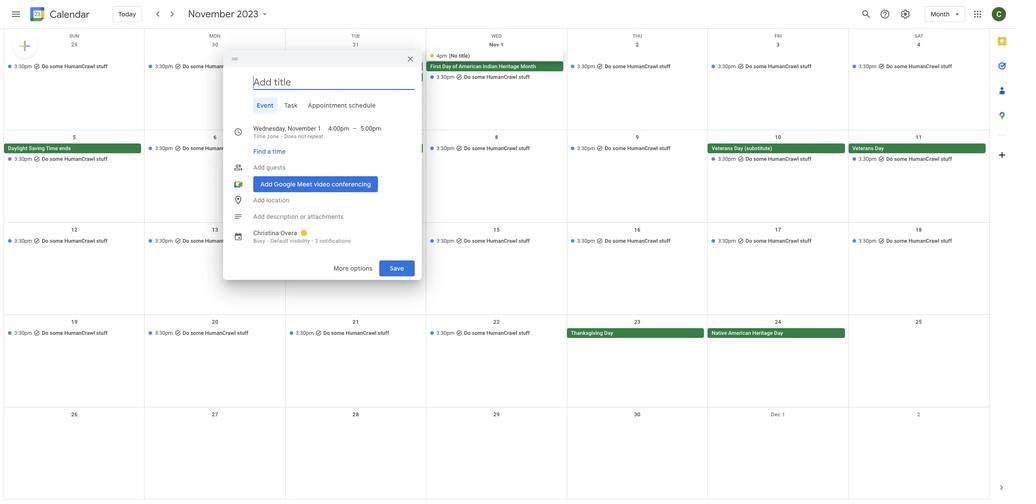 Task type: vqa. For each thing, say whether or not it's contained in the screenshot.
the leftmost 3:00pm
no



Task type: locate. For each thing, give the bounding box(es) containing it.
add up "christina"
[[253, 213, 265, 221]]

month
[[931, 10, 950, 18], [521, 63, 536, 70]]

0 horizontal spatial heritage
[[499, 63, 519, 70]]

1 right nov
[[501, 42, 504, 48]]

19
[[71, 320, 78, 326]]

1 vertical spatial 1
[[318, 125, 321, 132]]

cell containing veterans day (substitute)
[[708, 144, 849, 165]]

zone
[[267, 134, 279, 140]]

(substitute)
[[745, 145, 772, 152]]

month right settings menu image
[[931, 10, 950, 18]]

american inside button
[[459, 63, 482, 70]]

month right indian
[[521, 63, 536, 70]]

1 vertical spatial 2
[[315, 238, 318, 244]]

0 horizontal spatial american
[[459, 63, 482, 70]]

row
[[4, 29, 989, 39], [4, 38, 989, 130], [4, 130, 989, 223], [4, 223, 989, 316], [4, 316, 989, 408], [4, 408, 989, 501]]

–
[[353, 125, 357, 132]]

2
[[636, 42, 639, 48], [315, 238, 318, 244], [917, 412, 921, 418]]

grid
[[4, 29, 989, 501]]

time left ends
[[46, 145, 58, 152]]

a
[[267, 148, 271, 156]]

add guests
[[253, 164, 286, 171]]

0 vertical spatial 1
[[501, 42, 504, 48]]

2 add from the top
[[253, 197, 265, 204]]

0 vertical spatial heritage
[[499, 63, 519, 70]]

1 veterans from the left
[[712, 145, 733, 152]]

appointment
[[308, 102, 347, 110]]

cell containing 4pm
[[426, 51, 567, 83]]

time zone
[[253, 134, 279, 140]]

daylight saving time ends button
[[4, 144, 141, 153]]

2 vertical spatial 1
[[782, 412, 785, 418]]

appointment schedule button
[[305, 98, 380, 114]]

do inside do some humancrawl stuff button
[[297, 63, 304, 70]]

day for veterans day (substitute)
[[734, 145, 743, 152]]

4 row from the top
[[4, 223, 989, 316]]

does not repeat
[[284, 134, 323, 140]]

nov
[[489, 42, 499, 48]]

3:30pm
[[14, 63, 32, 70], [155, 63, 173, 70], [577, 63, 595, 70], [718, 63, 736, 70], [859, 63, 877, 70], [437, 74, 454, 80], [155, 145, 173, 152], [437, 145, 454, 152], [577, 145, 595, 152], [14, 156, 32, 162], [718, 156, 736, 162], [859, 156, 877, 162], [14, 238, 32, 244], [155, 238, 173, 244], [296, 238, 314, 244], [437, 238, 454, 244], [577, 238, 595, 244], [718, 238, 736, 244], [859, 238, 877, 244], [14, 331, 32, 337], [155, 331, 173, 337], [296, 331, 314, 337], [437, 331, 454, 337]]

1 horizontal spatial heritage
[[753, 331, 773, 337]]

heritage inside button
[[753, 331, 773, 337]]

2 veterans from the left
[[853, 145, 874, 152]]

30
[[212, 42, 218, 48], [634, 412, 641, 418]]

do some humancrawl stuff down 16
[[605, 238, 671, 244]]

1
[[501, 42, 504, 48], [318, 125, 321, 132], [782, 412, 785, 418]]

2 vertical spatial add
[[253, 213, 265, 221]]

0 horizontal spatial veterans
[[712, 145, 733, 152]]

november
[[188, 8, 234, 20], [288, 125, 316, 132]]

0 horizontal spatial month
[[521, 63, 536, 70]]

cell containing do some humancrawl stuff
[[286, 51, 426, 83]]

tab list
[[990, 29, 1014, 476], [230, 98, 415, 114]]

task
[[284, 102, 297, 110]]

0 horizontal spatial 29
[[71, 42, 78, 48]]

month button
[[925, 4, 965, 25]]

2 horizontal spatial 1
[[782, 412, 785, 418]]

heritage inside button
[[499, 63, 519, 70]]

time
[[253, 134, 266, 140], [46, 145, 58, 152]]

do
[[42, 63, 48, 70], [183, 63, 189, 70], [297, 63, 304, 70], [605, 63, 611, 70], [746, 63, 752, 70], [886, 63, 893, 70], [464, 74, 471, 80], [183, 145, 189, 152], [464, 145, 471, 152], [605, 145, 611, 152], [42, 156, 48, 162], [746, 156, 752, 162], [886, 156, 893, 162], [42, 238, 48, 244], [183, 238, 189, 244], [323, 238, 330, 244], [464, 238, 471, 244], [605, 238, 611, 244], [746, 238, 752, 244], [886, 238, 893, 244], [42, 331, 48, 337], [183, 331, 189, 337], [323, 331, 330, 337], [464, 331, 471, 337]]

0 horizontal spatial 1
[[318, 125, 321, 132]]

appointment schedule
[[308, 102, 376, 110]]

christina
[[253, 230, 279, 237]]

cell down the 31
[[286, 51, 426, 83]]

time down wednesday,
[[253, 134, 266, 140]]

2 notifications
[[315, 238, 351, 244]]

heritage
[[499, 63, 519, 70], [753, 331, 773, 337]]

1 up the repeat on the left of the page
[[318, 125, 321, 132]]

add left location
[[253, 197, 265, 204]]

cell down "nov 1"
[[426, 51, 567, 83]]

calendar
[[50, 8, 90, 21]]

0 vertical spatial 2
[[636, 42, 639, 48]]

28
[[353, 412, 359, 418]]

cell containing veterans day
[[849, 144, 989, 165]]

november up mon
[[188, 8, 234, 20]]

saving
[[29, 145, 45, 152]]

6 row from the top
[[4, 408, 989, 501]]

heritage right native
[[753, 331, 773, 337]]

do some humancrawl stuff down 19
[[42, 331, 108, 337]]

0 horizontal spatial time
[[46, 145, 58, 152]]

find a time button
[[250, 144, 289, 160]]

do some humancrawl stuff down 3
[[746, 63, 811, 70]]

thu
[[633, 33, 642, 39]]

0 vertical spatial american
[[459, 63, 482, 70]]

1 vertical spatial 29
[[494, 412, 500, 418]]

0 horizontal spatial tab list
[[230, 98, 415, 114]]

0 vertical spatial time
[[253, 134, 266, 140]]

1 row from the top
[[4, 29, 989, 39]]

cell down 11
[[849, 144, 989, 165]]

do some humancrawl stuff down 17
[[746, 238, 811, 244]]

visibility
[[290, 238, 310, 244]]

1 right dec
[[782, 412, 785, 418]]

calendar element
[[28, 5, 90, 25]]

veterans
[[712, 145, 733, 152], [853, 145, 874, 152]]

wed
[[492, 33, 502, 39]]

1 vertical spatial 30
[[634, 412, 641, 418]]

0 vertical spatial add
[[253, 164, 265, 171]]

0 vertical spatial 30
[[212, 42, 218, 48]]

1 vertical spatial add
[[253, 197, 265, 204]]

main drawer image
[[11, 9, 21, 20]]

first
[[430, 63, 441, 70]]

row containing sun
[[4, 29, 989, 39]]

humancrawl inside button
[[320, 63, 351, 70]]

repeat
[[308, 134, 323, 140]]

add location
[[253, 197, 289, 204]]

add
[[253, 164, 265, 171], [253, 197, 265, 204], [253, 213, 265, 221]]

american right native
[[728, 331, 751, 337]]

daylight saving time ends
[[8, 145, 71, 152]]

row containing 19
[[4, 316, 989, 408]]

add for add description or attachments
[[253, 213, 265, 221]]

do some humancrawl stuff down veterans day "button"
[[886, 156, 952, 162]]

17
[[775, 227, 781, 233]]

0 vertical spatial november
[[188, 8, 234, 20]]

2 row from the top
[[4, 38, 989, 130]]

cell
[[286, 51, 426, 83], [426, 51, 567, 83], [4, 144, 145, 165], [286, 144, 426, 165], [708, 144, 849, 165], [849, 144, 989, 165], [849, 329, 989, 340]]

1 vertical spatial heritage
[[753, 331, 773, 337]]

find a time
[[253, 148, 286, 156]]

1 horizontal spatial november
[[288, 125, 316, 132]]

1 vertical spatial month
[[521, 63, 536, 70]]

13
[[212, 227, 218, 233]]

tue
[[351, 33, 360, 39]]

25
[[916, 320, 922, 326]]

1 horizontal spatial tab list
[[990, 29, 1014, 476]]

1 horizontal spatial 1
[[501, 42, 504, 48]]

3 row from the top
[[4, 130, 989, 223]]

1 for dec 1
[[782, 412, 785, 418]]

1 horizontal spatial month
[[931, 10, 950, 18]]

cell down 25
[[849, 329, 989, 340]]

do some humancrawl stuff
[[42, 63, 108, 70], [183, 63, 248, 70], [297, 63, 363, 70], [605, 63, 671, 70], [746, 63, 811, 70], [886, 63, 952, 70], [464, 74, 530, 80], [183, 145, 248, 152], [464, 145, 530, 152], [605, 145, 671, 152], [42, 156, 108, 162], [746, 156, 811, 162], [886, 156, 952, 162], [42, 238, 108, 244], [183, 238, 248, 244], [323, 238, 389, 244], [464, 238, 530, 244], [605, 238, 671, 244], [746, 238, 811, 244], [886, 238, 952, 244], [42, 331, 108, 337], [183, 331, 248, 337], [323, 331, 389, 337], [464, 331, 530, 337]]

add guests button
[[250, 160, 415, 176]]

1 vertical spatial time
[[46, 145, 58, 152]]

day inside "button"
[[875, 145, 884, 152]]

5
[[73, 134, 76, 141]]

day for veterans day
[[875, 145, 884, 152]]

some
[[50, 63, 63, 70], [191, 63, 204, 70], [305, 63, 319, 70], [613, 63, 626, 70], [754, 63, 767, 70], [894, 63, 908, 70], [472, 74, 485, 80], [191, 145, 204, 152], [472, 145, 485, 152], [613, 145, 626, 152], [50, 156, 63, 162], [754, 156, 767, 162], [894, 156, 908, 162], [50, 238, 63, 244], [191, 238, 204, 244], [331, 238, 344, 244], [472, 238, 485, 244], [613, 238, 626, 244], [754, 238, 767, 244], [894, 238, 908, 244], [50, 331, 63, 337], [191, 331, 204, 337], [331, 331, 344, 337], [472, 331, 485, 337]]

2 horizontal spatial 2
[[917, 412, 921, 418]]

default
[[271, 238, 288, 244]]

day inside button
[[442, 63, 451, 70]]

31
[[353, 42, 359, 48]]

heritage right indian
[[499, 63, 519, 70]]

0 horizontal spatial 2
[[315, 238, 318, 244]]

1 for nov 1
[[501, 42, 504, 48]]

0 vertical spatial month
[[931, 10, 950, 18]]

29
[[71, 42, 78, 48], [494, 412, 500, 418]]

do some humancrawl stuff down 22
[[464, 331, 530, 337]]

wednesday, november 1
[[253, 125, 321, 132]]

day for first day of american indian heritage month
[[442, 63, 451, 70]]

american down title)
[[459, 63, 482, 70]]

do some humancrawl stuff up add title text box at the left of the page
[[297, 63, 363, 70]]

0 vertical spatial 29
[[71, 42, 78, 48]]

5 row from the top
[[4, 316, 989, 408]]

2 vertical spatial 2
[[917, 412, 921, 418]]

1 add from the top
[[253, 164, 265, 171]]

add inside dropdown button
[[253, 164, 265, 171]]

cell down 10
[[708, 144, 849, 165]]

veterans inside button
[[712, 145, 733, 152]]

november up not
[[288, 125, 316, 132]]

11
[[916, 134, 922, 141]]

9
[[636, 134, 639, 141]]

sun
[[69, 33, 79, 39]]

do some humancrawl stuff down 12 on the top left
[[42, 238, 108, 244]]

add for add location
[[253, 197, 265, 204]]

1 horizontal spatial 30
[[634, 412, 641, 418]]

1 horizontal spatial 2
[[636, 42, 639, 48]]

3 add from the top
[[253, 213, 265, 221]]

day
[[442, 63, 451, 70], [734, 145, 743, 152], [875, 145, 884, 152], [604, 331, 613, 337], [774, 331, 783, 337]]

1 horizontal spatial veterans
[[853, 145, 874, 152]]

1 horizontal spatial american
[[728, 331, 751, 337]]

add down find
[[253, 164, 265, 171]]

veterans inside "button"
[[853, 145, 874, 152]]

cell down the 5
[[4, 144, 145, 165]]

add for add guests
[[253, 164, 265, 171]]

find
[[253, 148, 266, 156]]

0 horizontal spatial november
[[188, 8, 234, 20]]

native american heritage day
[[712, 331, 783, 337]]

first day of american indian heritage month button
[[426, 62, 564, 71]]

1 vertical spatial american
[[728, 331, 751, 337]]



Task type: describe. For each thing, give the bounding box(es) containing it.
daylight
[[8, 145, 27, 152]]

row containing 12
[[4, 223, 989, 316]]

tab list containing event
[[230, 98, 415, 114]]

cell down to element
[[286, 144, 426, 165]]

event button
[[253, 98, 277, 114]]

time inside button
[[46, 145, 58, 152]]

2023
[[237, 8, 258, 20]]

halloween button
[[286, 72, 423, 82]]

26
[[71, 412, 78, 418]]

support image
[[880, 9, 891, 20]]

guests
[[266, 164, 286, 171]]

not
[[298, 134, 306, 140]]

november 2023 button
[[184, 8, 273, 20]]

stuff inside button
[[352, 63, 363, 70]]

grid containing 29
[[4, 29, 989, 501]]

18
[[916, 227, 922, 233]]

schedule
[[349, 102, 376, 110]]

today
[[118, 10, 136, 18]]

calendar heading
[[48, 8, 90, 21]]

notifications
[[320, 238, 351, 244]]

do some humancrawl stuff down 15
[[464, 238, 530, 244]]

22
[[494, 320, 500, 326]]

time
[[272, 148, 286, 156]]

sat
[[915, 33, 924, 39]]

christina overa
[[253, 230, 297, 237]]

some inside button
[[305, 63, 319, 70]]

6
[[214, 134, 217, 141]]

1 horizontal spatial time
[[253, 134, 266, 140]]

to element
[[353, 124, 357, 133]]

Add title text field
[[253, 76, 415, 89]]

do some humancrawl stuff down daylight saving time ends button
[[42, 156, 108, 162]]

cell containing daylight saving time ends
[[4, 144, 145, 165]]

veterans for veterans day (substitute)
[[712, 145, 733, 152]]

(no
[[449, 53, 458, 59]]

location
[[266, 197, 289, 204]]

of
[[453, 63, 457, 70]]

do some humancrawl stuff down 20
[[183, 331, 248, 337]]

do some humancrawl stuff down mon
[[183, 63, 248, 70]]

3
[[777, 42, 780, 48]]

veterans day (substitute)
[[712, 145, 772, 152]]

8
[[495, 134, 498, 141]]

veterans day (substitute) button
[[708, 144, 845, 153]]

row containing 5
[[4, 130, 989, 223]]

15
[[494, 227, 500, 233]]

veterans day
[[853, 145, 884, 152]]

native american heritage day button
[[708, 329, 845, 339]]

first day of american indian heritage month
[[430, 63, 536, 70]]

do some humancrawl stuff down '8'
[[464, 145, 530, 152]]

month inside "dropdown button"
[[931, 10, 950, 18]]

overa
[[281, 230, 297, 237]]

task button
[[281, 98, 301, 114]]

month inside button
[[521, 63, 536, 70]]

4:00pm – 5:00pm
[[328, 125, 381, 132]]

veterans for veterans day
[[853, 145, 874, 152]]

0 horizontal spatial 30
[[212, 42, 218, 48]]

do some humancrawl stuff down sun
[[42, 63, 108, 70]]

16
[[634, 227, 641, 233]]

do some humancrawl stuff down 13
[[183, 238, 248, 244]]

4pm
[[437, 53, 447, 59]]

mon
[[209, 33, 221, 39]]

1 vertical spatial november
[[288, 125, 316, 132]]

24
[[775, 320, 781, 326]]

wednesday,
[[253, 125, 286, 132]]

add description or attachments
[[253, 213, 344, 221]]

27
[[212, 412, 218, 418]]

today button
[[113, 4, 142, 25]]

indian
[[483, 63, 498, 70]]

title)
[[459, 53, 470, 59]]

do some humancrawl stuff down 9
[[605, 145, 671, 152]]

nov 1
[[489, 42, 504, 48]]

21
[[353, 320, 359, 326]]

does
[[284, 134, 297, 140]]

1 horizontal spatial 29
[[494, 412, 500, 418]]

or
[[300, 213, 306, 221]]

do some humancrawl stuff down "veterans day (substitute)" button
[[746, 156, 811, 162]]

native
[[712, 331, 727, 337]]

do some humancrawl stuff down 4
[[886, 63, 952, 70]]

23
[[634, 320, 641, 326]]

ends
[[59, 145, 71, 152]]

thanksgiving
[[571, 331, 603, 337]]

do some humancrawl stuff down thu
[[605, 63, 671, 70]]

description
[[266, 213, 298, 221]]

thanksgiving day button
[[567, 329, 704, 339]]

4pm (no title)
[[437, 53, 470, 59]]

fri
[[775, 33, 782, 39]]

row containing 26
[[4, 408, 989, 501]]

do some humancrawl stuff down first day of american indian heritage month button
[[464, 74, 530, 80]]

american inside button
[[728, 331, 751, 337]]

settings menu image
[[900, 9, 911, 20]]

do some humancrawl stuff down 21
[[323, 331, 389, 337]]

5:00pm
[[360, 125, 381, 132]]

4:00pm
[[328, 125, 349, 132]]

do some humancrawl stuff down the attachments
[[323, 238, 389, 244]]

row containing 29
[[4, 38, 989, 130]]

day for thanksgiving day
[[604, 331, 613, 337]]

do some humancrawl stuff inside button
[[297, 63, 363, 70]]

dec
[[771, 412, 781, 418]]

event
[[257, 102, 274, 110]]

do some humancrawl stuff button
[[286, 62, 423, 71]]

halloween
[[290, 74, 315, 80]]

12
[[71, 227, 78, 233]]

10
[[775, 134, 781, 141]]

dec 1
[[771, 412, 785, 418]]

20
[[212, 320, 218, 326]]

do some humancrawl stuff down 6
[[183, 145, 248, 152]]

do some humancrawl stuff down 18 in the right top of the page
[[886, 238, 952, 244]]

veterans day button
[[849, 144, 986, 153]]

thanksgiving day
[[571, 331, 613, 337]]

busy
[[253, 238, 265, 244]]



